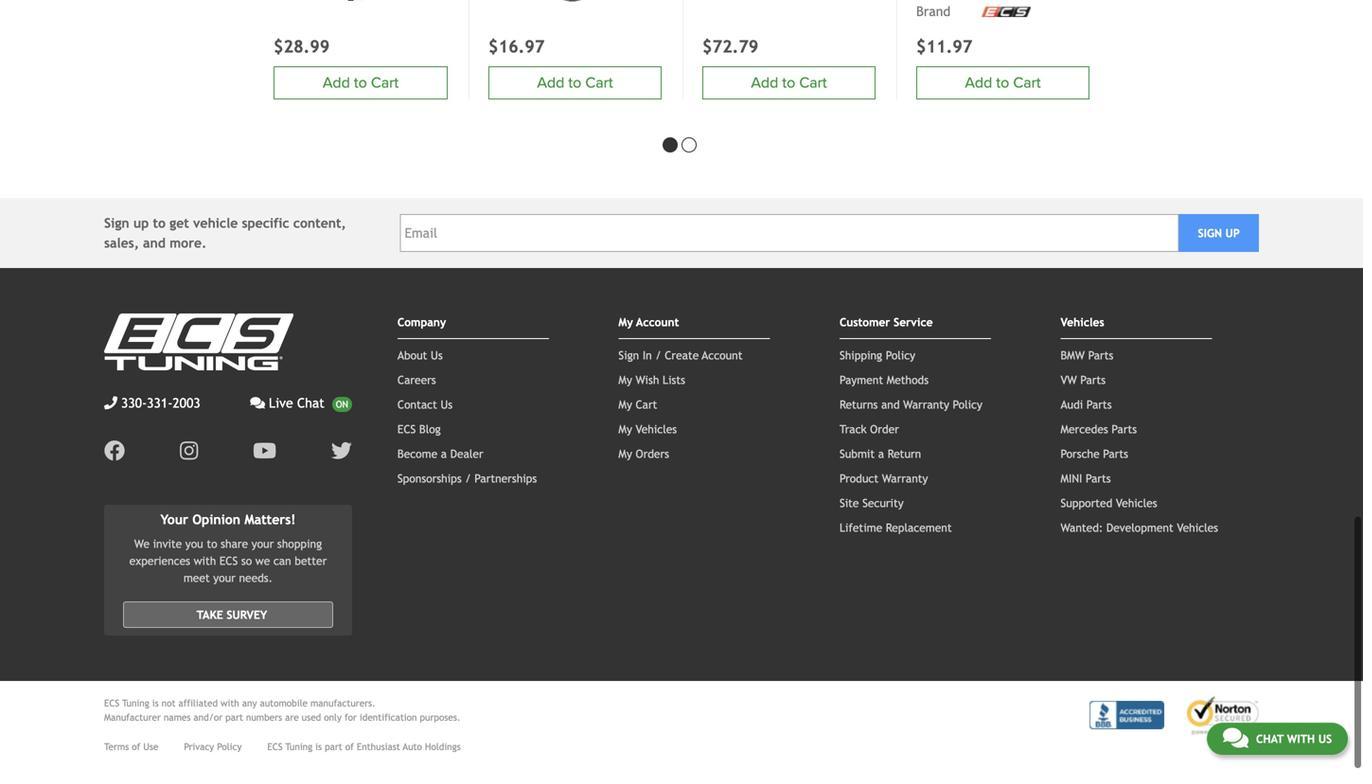 Task type: describe. For each thing, give the bounding box(es) containing it.
supported vehicles
[[1061, 497, 1158, 511]]

payment methods
[[840, 374, 929, 388]]

share
[[221, 538, 248, 551]]

chat with us
[[1257, 732, 1333, 745]]

add to cart for $11.97
[[966, 75, 1042, 93]]

you
[[185, 538, 203, 551]]

is for not
[[152, 698, 159, 709]]

to inside we invite you to share your shopping experiences with ecs so we can better meet your needs.
[[207, 538, 217, 551]]

0 horizontal spatial your
[[213, 572, 236, 585]]

sign for sign up
[[1199, 227, 1223, 241]]

my for my account
[[619, 317, 633, 330]]

identification
[[360, 713, 417, 724]]

sponsorships / partnerships
[[398, 473, 537, 486]]

comments image
[[250, 397, 265, 411]]

cart for $16.97
[[586, 75, 613, 93]]

methods
[[887, 374, 929, 388]]

1 horizontal spatial and
[[882, 399, 900, 412]]

about us link
[[398, 350, 443, 363]]

1 horizontal spatial account
[[702, 350, 743, 363]]

2 vertical spatial us
[[1319, 732, 1333, 745]]

live chat link
[[250, 394, 352, 414]]

we invite you to share your shopping experiences with ecs so we can better meet your needs.
[[129, 538, 327, 585]]

bmw
[[1061, 350, 1085, 363]]

vehicles up orders at the bottom
[[636, 424, 677, 437]]

a for submit
[[879, 448, 885, 461]]

ecs inside we invite you to share your shopping experiences with ecs so we can better meet your needs.
[[220, 555, 238, 568]]

sign for sign in / create account
[[619, 350, 640, 363]]

enthusiast
[[357, 742, 400, 753]]

add to cart button for $28.99
[[274, 67, 448, 101]]

live chat
[[269, 397, 325, 412]]

contact
[[398, 399, 437, 412]]

us for contact us
[[441, 399, 453, 412]]

2 horizontal spatial with
[[1288, 732, 1316, 745]]

returns and warranty policy
[[840, 399, 983, 412]]

better
[[295, 555, 327, 568]]

shipping policy
[[840, 350, 916, 363]]

mini
[[1061, 473, 1083, 486]]

my for my orders
[[619, 448, 633, 461]]

your opinion matters!
[[161, 513, 296, 528]]

returns and warranty policy link
[[840, 399, 983, 412]]

tuning for part
[[286, 742, 313, 753]]

contact us
[[398, 399, 453, 412]]

replacement
[[886, 522, 953, 535]]

take
[[197, 609, 223, 622]]

live
[[269, 397, 293, 412]]

customer service
[[840, 317, 933, 330]]

my cart
[[619, 399, 658, 412]]

ecs tuning is part of enthusiast auto holdings
[[267, 742, 461, 753]]

wanted: development vehicles link
[[1061, 522, 1219, 535]]

bmw parts link
[[1061, 350, 1114, 363]]

partnerships
[[475, 473, 537, 486]]

become
[[398, 448, 438, 461]]

sponsorships
[[398, 473, 462, 486]]

invite
[[153, 538, 182, 551]]

add for $16.97
[[537, 75, 565, 93]]

sales,
[[104, 236, 139, 252]]

orders
[[636, 448, 670, 461]]

numbers
[[246, 713, 282, 724]]

to inside sign up to get vehicle specific content, sales, and more.
[[153, 217, 166, 232]]

lists
[[663, 374, 686, 388]]

mini parts link
[[1061, 473, 1112, 486]]

in
[[643, 350, 652, 363]]

parts for bmw parts
[[1089, 350, 1114, 363]]

product warranty link
[[840, 473, 929, 486]]

porsche parts link
[[1061, 448, 1129, 461]]

policy for privacy policy
[[217, 742, 242, 753]]

my account
[[619, 317, 679, 330]]

purposes.
[[420, 713, 461, 724]]

specific
[[242, 217, 289, 232]]

used
[[302, 713, 321, 724]]

ecs blog
[[398, 424, 441, 437]]

payment
[[840, 374, 884, 388]]

vw parts
[[1061, 374, 1106, 388]]

site
[[840, 497, 860, 511]]

1 of from the left
[[132, 742, 140, 753]]

0 vertical spatial warranty
[[904, 399, 950, 412]]

0 horizontal spatial chat
[[297, 397, 325, 412]]

up for sign up
[[1226, 227, 1241, 241]]

we
[[134, 538, 150, 551]]

sign up
[[1199, 227, 1241, 241]]

add to cart button for $16.97
[[489, 67, 662, 101]]

audi parts link
[[1061, 399, 1113, 412]]

become a dealer
[[398, 448, 484, 461]]

is for part
[[316, 742, 322, 753]]

2003
[[173, 397, 201, 412]]

privacy policy link
[[184, 741, 242, 755]]

shopping
[[277, 538, 322, 551]]

needs.
[[239, 572, 273, 585]]

$11.97
[[917, 37, 973, 57]]

sign in / create account link
[[619, 350, 743, 363]]

survey
[[227, 609, 267, 622]]

us for about us
[[431, 350, 443, 363]]

can
[[274, 555, 291, 568]]

comments image
[[1224, 726, 1249, 749]]

facebook logo image
[[104, 442, 125, 462]]

enthusiast auto holdings link
[[357, 741, 461, 755]]

parts for vw parts
[[1081, 374, 1106, 388]]

parts for mercedes parts
[[1112, 424, 1138, 437]]

add for $11.97
[[966, 75, 993, 93]]

with inside we invite you to share your shopping experiences with ecs so we can better meet your needs.
[[194, 555, 216, 568]]

product warranty
[[840, 473, 929, 486]]

instagram logo image
[[180, 442, 198, 462]]

bmw parts
[[1061, 350, 1114, 363]]

so
[[241, 555, 252, 568]]

330-331-2003
[[121, 397, 201, 412]]

affiliated
[[179, 698, 218, 709]]

1 vertical spatial warranty
[[883, 473, 929, 486]]

meet
[[184, 572, 210, 585]]

use
[[143, 742, 158, 753]]

auto
[[403, 742, 422, 753]]

supported vehicles link
[[1061, 497, 1158, 511]]

manufacturer
[[104, 713, 161, 724]]

order
[[871, 424, 900, 437]]

return
[[888, 448, 922, 461]]

my orders link
[[619, 448, 670, 461]]

vehicles right development
[[1178, 522, 1219, 535]]

track order link
[[840, 424, 900, 437]]

sign up button
[[1179, 215, 1260, 253]]

are
[[285, 713, 299, 724]]

2 horizontal spatial policy
[[953, 399, 983, 412]]

create
[[665, 350, 699, 363]]



Task type: locate. For each thing, give the bounding box(es) containing it.
1 my from the top
[[619, 317, 633, 330]]

$72.79
[[703, 37, 759, 57]]

1 vertical spatial is
[[316, 742, 322, 753]]

take survey
[[197, 609, 267, 622]]

supported
[[1061, 497, 1113, 511]]

parts right bmw
[[1089, 350, 1114, 363]]

with left any
[[221, 698, 239, 709]]

mini parts
[[1061, 473, 1112, 486]]

1 horizontal spatial chat
[[1257, 732, 1284, 745]]

warranty down the "return"
[[883, 473, 929, 486]]

vehicles up bmw parts link
[[1061, 317, 1105, 330]]

parts for audi parts
[[1087, 399, 1113, 412]]

1 horizontal spatial add to cart
[[537, 75, 613, 93]]

2 of from the left
[[346, 742, 354, 753]]

my wish lists link
[[619, 374, 686, 388]]

tuning
[[122, 698, 149, 709], [286, 742, 313, 753]]

my for my vehicles
[[619, 424, 633, 437]]

0 vertical spatial with
[[194, 555, 216, 568]]

0 horizontal spatial add to cart
[[323, 75, 399, 93]]

amsoil image
[[339, 0, 411, 3]]

manufacturers.
[[311, 698, 376, 709]]

account
[[637, 317, 679, 330], [702, 350, 743, 363]]

/ right in
[[656, 350, 662, 363]]

3 my from the top
[[619, 399, 633, 412]]

a for become
[[441, 448, 447, 461]]

to
[[569, 75, 582, 93], [783, 75, 796, 93], [997, 75, 1010, 93], [354, 75, 367, 93], [153, 217, 166, 232], [207, 538, 217, 551]]

0 vertical spatial your
[[252, 538, 274, 551]]

about us
[[398, 350, 443, 363]]

up
[[133, 217, 149, 232], [1226, 227, 1241, 241]]

0 horizontal spatial /
[[465, 473, 471, 486]]

porsche
[[1061, 448, 1100, 461]]

2 vertical spatial with
[[1288, 732, 1316, 745]]

shipping policy link
[[840, 350, 916, 363]]

to inside '$72.79 add to cart'
[[783, 75, 796, 93]]

redline image
[[554, 0, 591, 2]]

0 vertical spatial /
[[656, 350, 662, 363]]

my left orders at the bottom
[[619, 448, 633, 461]]

add to cart button down $16.97
[[489, 67, 662, 101]]

331-
[[147, 397, 173, 412]]

1 a from the left
[[441, 448, 447, 461]]

1 vertical spatial /
[[465, 473, 471, 486]]

sponsorships / partnerships link
[[398, 473, 537, 486]]

1 vertical spatial account
[[702, 350, 743, 363]]

with up meet
[[194, 555, 216, 568]]

1 vertical spatial tuning
[[286, 742, 313, 753]]

4 add from the left
[[323, 75, 350, 93]]

and inside sign up to get vehicle specific content, sales, and more.
[[143, 236, 166, 252]]

account right "create"
[[702, 350, 743, 363]]

part down any
[[226, 713, 243, 724]]

add to cart button down $72.79 on the top of page
[[703, 67, 876, 101]]

parts
[[1089, 350, 1114, 363], [1081, 374, 1106, 388], [1087, 399, 1113, 412], [1112, 424, 1138, 437], [1104, 448, 1129, 461], [1086, 473, 1112, 486]]

mercedes parts link
[[1061, 424, 1138, 437]]

terms of use link
[[104, 741, 158, 755]]

customer
[[840, 317, 891, 330]]

only
[[324, 713, 342, 724]]

0 vertical spatial tuning
[[122, 698, 149, 709]]

ecs for ecs blog
[[398, 424, 416, 437]]

is down used
[[316, 742, 322, 753]]

terms
[[104, 742, 129, 753]]

is inside ecs tuning is not affiliated with any automobile manufacturers. manufacturer names and/or part numbers are used only for identification purposes.
[[152, 698, 159, 709]]

my up my vehicles link
[[619, 399, 633, 412]]

product
[[840, 473, 879, 486]]

1 horizontal spatial part
[[325, 742, 343, 753]]

my for my cart
[[619, 399, 633, 412]]

mercedes parts
[[1061, 424, 1138, 437]]

with right comments icon
[[1288, 732, 1316, 745]]

0 vertical spatial is
[[152, 698, 159, 709]]

cart for $28.99
[[371, 75, 399, 93]]

add to cart
[[537, 75, 613, 93], [966, 75, 1042, 93], [323, 75, 399, 93]]

vehicle
[[193, 217, 238, 232]]

2 add to cart from the left
[[966, 75, 1042, 93]]

add inside '$72.79 add to cart'
[[751, 75, 779, 93]]

site security
[[840, 497, 904, 511]]

2 a from the left
[[879, 448, 885, 461]]

0 horizontal spatial policy
[[217, 742, 242, 753]]

2 my from the top
[[619, 374, 633, 388]]

ecs left so
[[220, 555, 238, 568]]

0 horizontal spatial a
[[441, 448, 447, 461]]

sign inside sign up to get vehicle specific content, sales, and more.
[[104, 217, 129, 232]]

3 add from the left
[[966, 75, 993, 93]]

add to cart for $16.97
[[537, 75, 613, 93]]

warranty
[[904, 399, 950, 412], [883, 473, 929, 486]]

Email email field
[[400, 215, 1179, 253]]

0 horizontal spatial account
[[637, 317, 679, 330]]

part down only
[[325, 742, 343, 753]]

careers
[[398, 374, 436, 388]]

of left enthusiast
[[346, 742, 354, 753]]

add
[[537, 75, 565, 93], [751, 75, 779, 93], [966, 75, 993, 93], [323, 75, 350, 93]]

with inside ecs tuning is not affiliated with any automobile manufacturers. manufacturer names and/or part numbers are used only for identification purposes.
[[221, 698, 239, 709]]

1 vertical spatial part
[[325, 742, 343, 753]]

vw
[[1061, 374, 1078, 388]]

wish
[[636, 374, 660, 388]]

0 horizontal spatial and
[[143, 236, 166, 252]]

a left dealer
[[441, 448, 447, 461]]

parts up mercedes parts link at the bottom of the page
[[1087, 399, 1113, 412]]

1 add to cart from the left
[[537, 75, 613, 93]]

parts up 'porsche parts' link
[[1112, 424, 1138, 437]]

parts down mercedes parts
[[1104, 448, 1129, 461]]

take survey button
[[123, 602, 333, 629]]

any
[[242, 698, 257, 709]]

us right about
[[431, 350, 443, 363]]

1 vertical spatial chat
[[1257, 732, 1284, 745]]

330-331-2003 link
[[104, 394, 201, 414]]

2 horizontal spatial add to cart
[[966, 75, 1042, 93]]

my left wish
[[619, 374, 633, 388]]

mercedes
[[1061, 424, 1109, 437]]

0 vertical spatial account
[[637, 317, 679, 330]]

0 horizontal spatial of
[[132, 742, 140, 753]]

brand
[[917, 5, 951, 20]]

up inside button
[[1226, 227, 1241, 241]]

1 add from the left
[[537, 75, 565, 93]]

and up order on the right bottom
[[882, 399, 900, 412]]

1 horizontal spatial up
[[1226, 227, 1241, 241]]

add down $72.79 on the top of page
[[751, 75, 779, 93]]

my cart link
[[619, 399, 658, 412]]

1 horizontal spatial sign
[[619, 350, 640, 363]]

add to cart button for $11.97
[[917, 67, 1090, 101]]

ecs image
[[982, 8, 1031, 18]]

tuning up manufacturer
[[122, 698, 149, 709]]

twitter logo image
[[331, 442, 352, 462]]

account up in
[[637, 317, 679, 330]]

with
[[194, 555, 216, 568], [221, 698, 239, 709], [1288, 732, 1316, 745]]

add down $11.97
[[966, 75, 993, 93]]

1 horizontal spatial a
[[879, 448, 885, 461]]

ecs down numbers
[[267, 742, 283, 753]]

5 my from the top
[[619, 448, 633, 461]]

0 horizontal spatial tuning
[[122, 698, 149, 709]]

chat right comments icon
[[1257, 732, 1284, 745]]

careers link
[[398, 374, 436, 388]]

chat with us link
[[1208, 723, 1349, 755]]

0 vertical spatial chat
[[297, 397, 325, 412]]

and
[[143, 236, 166, 252], [882, 399, 900, 412]]

sign up to get vehicle specific content, sales, and more.
[[104, 217, 346, 252]]

2 add to cart button from the left
[[703, 67, 876, 101]]

ecs inside ecs tuning is not affiliated with any automobile manufacturers. manufacturer names and/or part numbers are used only for identification purposes.
[[104, 698, 119, 709]]

0 horizontal spatial part
[[226, 713, 243, 724]]

1 horizontal spatial tuning
[[286, 742, 313, 753]]

policy
[[886, 350, 916, 363], [953, 399, 983, 412], [217, 742, 242, 753]]

about
[[398, 350, 428, 363]]

take survey link
[[123, 602, 333, 629]]

vehicles up wanted: development vehicles
[[1117, 497, 1158, 511]]

tuning inside ecs tuning is not affiliated with any automobile manufacturers. manufacturer names and/or part numbers are used only for identification purposes.
[[122, 698, 149, 709]]

phone image
[[104, 397, 117, 411]]

up for sign up to get vehicle specific content, sales, and more.
[[133, 217, 149, 232]]

add to cart for $28.99
[[323, 75, 399, 93]]

my wish lists
[[619, 374, 686, 388]]

1 vertical spatial policy
[[953, 399, 983, 412]]

your up we
[[252, 538, 274, 551]]

4 my from the top
[[619, 424, 633, 437]]

a
[[441, 448, 447, 461], [879, 448, 885, 461]]

cart
[[586, 75, 613, 93], [800, 75, 827, 93], [1014, 75, 1042, 93], [371, 75, 399, 93], [636, 399, 658, 412]]

youtube logo image
[[253, 442, 277, 462]]

development
[[1107, 522, 1174, 535]]

my up my wish lists link
[[619, 317, 633, 330]]

us
[[431, 350, 443, 363], [441, 399, 453, 412], [1319, 732, 1333, 745]]

site security link
[[840, 497, 904, 511]]

0 vertical spatial part
[[226, 713, 243, 724]]

add to cart button down $11.97
[[917, 67, 1090, 101]]

add to cart down $16.97
[[537, 75, 613, 93]]

company
[[398, 317, 446, 330]]

1 horizontal spatial is
[[316, 742, 322, 753]]

add down $16.97
[[537, 75, 565, 93]]

up inside sign up to get vehicle specific content, sales, and more.
[[133, 217, 149, 232]]

add to cart down $28.99
[[323, 75, 399, 93]]

payment methods link
[[840, 374, 929, 388]]

parts for mini parts
[[1086, 473, 1112, 486]]

us right comments icon
[[1319, 732, 1333, 745]]

$72.79 add to cart
[[703, 37, 827, 93]]

ecs up manufacturer
[[104, 698, 119, 709]]

we
[[256, 555, 270, 568]]

0 horizontal spatial with
[[194, 555, 216, 568]]

0 vertical spatial policy
[[886, 350, 916, 363]]

1 horizontal spatial with
[[221, 698, 239, 709]]

0 horizontal spatial up
[[133, 217, 149, 232]]

1 horizontal spatial your
[[252, 538, 274, 551]]

cart for $11.97
[[1014, 75, 1042, 93]]

ecs for ecs tuning is part of enthusiast auto holdings
[[267, 742, 283, 753]]

4 add to cart button from the left
[[274, 67, 448, 101]]

add to cart down $11.97
[[966, 75, 1042, 93]]

part inside ecs tuning is not affiliated with any automobile manufacturers. manufacturer names and/or part numbers are used only for identification purposes.
[[226, 713, 243, 724]]

sign for sign up to get vehicle specific content, sales, and more.
[[104, 217, 129, 232]]

1 horizontal spatial /
[[656, 350, 662, 363]]

1 vertical spatial your
[[213, 572, 236, 585]]

ecs left blog
[[398, 424, 416, 437]]

2 add from the left
[[751, 75, 779, 93]]

parts for porsche parts
[[1104, 448, 1129, 461]]

your right meet
[[213, 572, 236, 585]]

tuning for not
[[122, 698, 149, 709]]

0 vertical spatial us
[[431, 350, 443, 363]]

us right contact on the bottom
[[441, 399, 453, 412]]

is left not on the left of the page
[[152, 698, 159, 709]]

privacy policy
[[184, 742, 242, 753]]

shipping
[[840, 350, 883, 363]]

vehicles
[[1061, 317, 1105, 330], [636, 424, 677, 437], [1117, 497, 1158, 511], [1178, 522, 1219, 535]]

submit a return link
[[840, 448, 922, 461]]

not
[[162, 698, 176, 709]]

my for my wish lists
[[619, 374, 633, 388]]

1 horizontal spatial policy
[[886, 350, 916, 363]]

1 add to cart button from the left
[[489, 67, 662, 101]]

1 horizontal spatial of
[[346, 742, 354, 753]]

1 vertical spatial us
[[441, 399, 453, 412]]

1 vertical spatial and
[[882, 399, 900, 412]]

1 vertical spatial with
[[221, 698, 239, 709]]

audi parts
[[1061, 399, 1113, 412]]

add for $28.99
[[323, 75, 350, 93]]

parts down 'porsche parts' link
[[1086, 473, 1112, 486]]

a left the "return"
[[879, 448, 885, 461]]

add to cart button
[[489, 67, 662, 101], [703, 67, 876, 101], [917, 67, 1090, 101], [274, 67, 448, 101]]

add to cart button down $28.99
[[274, 67, 448, 101]]

2 horizontal spatial sign
[[1199, 227, 1223, 241]]

policy for shipping policy
[[886, 350, 916, 363]]

2 vertical spatial policy
[[217, 742, 242, 753]]

3 add to cart button from the left
[[917, 67, 1090, 101]]

my down "my cart"
[[619, 424, 633, 437]]

/ down dealer
[[465, 473, 471, 486]]

warranty down methods
[[904, 399, 950, 412]]

ecs tuning image
[[104, 315, 294, 371]]

lifetime
[[840, 522, 883, 535]]

service
[[894, 317, 933, 330]]

submit a return
[[840, 448, 922, 461]]

returns
[[840, 399, 878, 412]]

wanted:
[[1061, 522, 1104, 535]]

chat right live
[[297, 397, 325, 412]]

tuning down are at the bottom of the page
[[286, 742, 313, 753]]

sign inside button
[[1199, 227, 1223, 241]]

vw parts link
[[1061, 374, 1106, 388]]

cart inside '$72.79 add to cart'
[[800, 75, 827, 93]]

add down $28.99
[[323, 75, 350, 93]]

become a dealer link
[[398, 448, 484, 461]]

0 horizontal spatial is
[[152, 698, 159, 709]]

0 horizontal spatial sign
[[104, 217, 129, 232]]

of left the use
[[132, 742, 140, 753]]

my vehicles link
[[619, 424, 677, 437]]

and right sales,
[[143, 236, 166, 252]]

3 add to cart from the left
[[323, 75, 399, 93]]

0 vertical spatial and
[[143, 236, 166, 252]]

parts right the vw
[[1081, 374, 1106, 388]]

opinion
[[192, 513, 241, 528]]

ecs for ecs tuning is not affiliated with any automobile manufacturers. manufacturer names and/or part numbers are used only for identification purposes.
[[104, 698, 119, 709]]



Task type: vqa. For each thing, say whether or not it's contained in the screenshot.
S50
no



